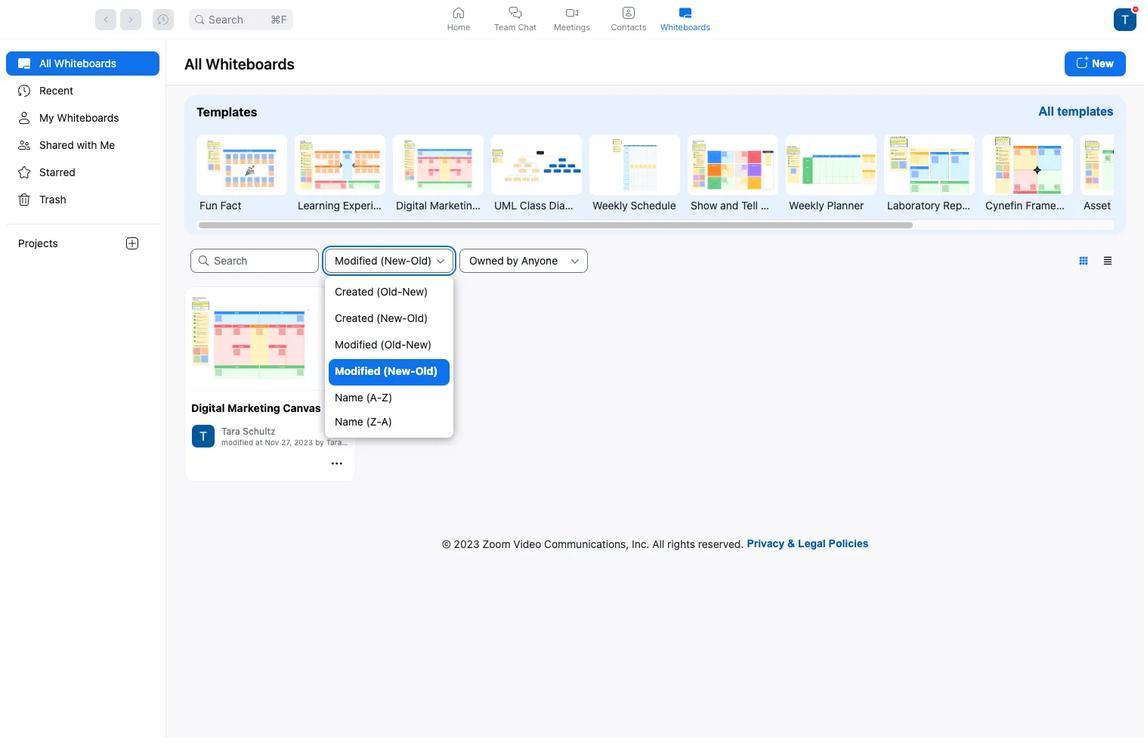 Task type: describe. For each thing, give the bounding box(es) containing it.
contacts button
[[601, 0, 657, 39]]

⌘f
[[270, 12, 287, 25]]

team chat
[[494, 22, 537, 32]]

home
[[447, 22, 471, 32]]

meetings
[[554, 22, 591, 32]]

whiteboard small image
[[680, 6, 692, 19]]

team
[[494, 22, 516, 32]]

chat
[[518, 22, 537, 32]]

whiteboards button
[[657, 0, 714, 39]]

profile contact image
[[623, 6, 635, 19]]

magnifier image
[[195, 15, 204, 24]]



Task type: locate. For each thing, give the bounding box(es) containing it.
avatar image
[[1114, 8, 1137, 31]]

do not disturb image
[[1133, 6, 1139, 12], [1133, 6, 1139, 12]]

video on image
[[566, 6, 578, 19]]

home button
[[431, 0, 487, 39]]

tab list
[[431, 0, 714, 39]]

contacts
[[611, 22, 647, 32]]

home small image
[[453, 6, 465, 19]]

whiteboard small image
[[680, 6, 692, 19]]

video on image
[[566, 6, 578, 19]]

profile contact image
[[623, 6, 635, 19]]

meetings button
[[544, 0, 601, 39]]

tab list containing home
[[431, 0, 714, 39]]

whiteboards
[[661, 22, 711, 32]]

team chat image
[[510, 6, 522, 19]]

team chat button
[[487, 0, 544, 39]]

team chat image
[[510, 6, 522, 19]]

home small image
[[453, 6, 465, 19]]

magnifier image
[[195, 15, 204, 24]]

search
[[209, 12, 243, 25]]



Task type: vqa. For each thing, say whether or not it's contained in the screenshot.
'NO'
no



